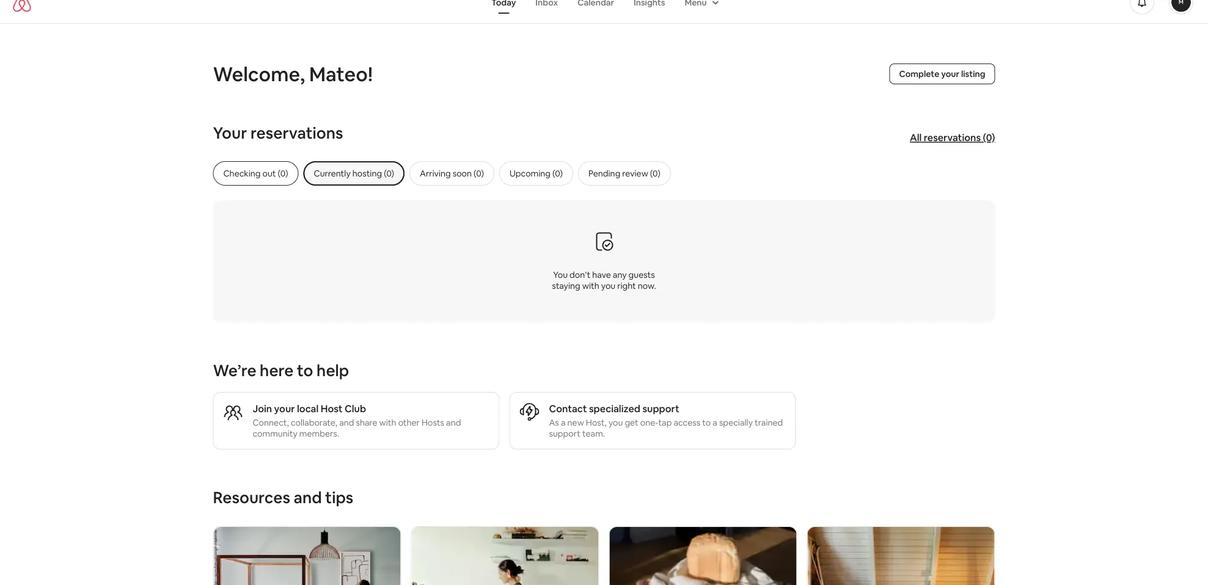Task type: vqa. For each thing, say whether or not it's contained in the screenshot.
soon (0)
yes



Task type: locate. For each thing, give the bounding box(es) containing it.
with inside you don't have any guests staying with you right now.
[[582, 280, 600, 291]]

to left help
[[297, 361, 313, 381]]

a left specially
[[713, 418, 718, 429]]

reservation filters group
[[213, 161, 1020, 186]]

with inside join your local host club connect, collaborate, and share with other hosts and community members.
[[379, 418, 397, 429]]

join
[[253, 403, 272, 415]]

0 horizontal spatial a
[[561, 418, 566, 429]]

host,
[[586, 418, 607, 429]]

0 horizontal spatial reservations
[[251, 123, 343, 143]]

1 vertical spatial to
[[703, 418, 711, 429]]

to inside contact specialized support as a new host, you get one-tap access to a specially trained support team.
[[703, 418, 711, 429]]

0 horizontal spatial and
[[294, 488, 322, 508]]

contact specialized support as a new host, you get one-tap access to a specially trained support team.
[[549, 403, 783, 440]]

a
[[561, 418, 566, 429], [713, 418, 718, 429]]

0 vertical spatial (0)
[[983, 131, 996, 144]]

main navigation menu image
[[1172, 0, 1192, 12]]

and
[[339, 418, 354, 429], [446, 418, 461, 429], [294, 488, 322, 508]]

1 horizontal spatial to
[[703, 418, 711, 429]]

support
[[643, 403, 680, 415]]

staying
[[552, 280, 581, 291]]

with
[[582, 280, 600, 291], [379, 418, 397, 429]]

one-
[[641, 418, 659, 429]]

1 horizontal spatial reservations
[[924, 131, 981, 144]]

complete your listing link
[[890, 64, 996, 84]]

reservations for all
[[924, 131, 981, 144]]

and left "tips"
[[294, 488, 322, 508]]

your inside join your local host club connect, collaborate, and share with other hosts and community members.
[[274, 403, 295, 415]]

0 horizontal spatial to
[[297, 361, 313, 381]]

and down club at left
[[339, 418, 354, 429]]

0 vertical spatial with
[[582, 280, 600, 291]]

0 horizontal spatial (0)
[[553, 168, 563, 179]]

with right share
[[379, 418, 397, 429]]

as
[[549, 418, 559, 429]]

complete
[[900, 68, 940, 79]]

your left listing
[[942, 68, 960, 79]]

1 vertical spatial with
[[379, 418, 397, 429]]

reservations
[[251, 123, 343, 143], [924, 131, 981, 144]]

checking out (0)
[[223, 168, 288, 179]]

and right hosts
[[446, 418, 461, 429]]

you inside you don't have any guests staying with you right now.
[[601, 280, 616, 291]]

1 horizontal spatial and
[[339, 418, 354, 429]]

1 vertical spatial (0)
[[553, 168, 563, 179]]

0 vertical spatial you
[[601, 280, 616, 291]]

1 vertical spatial your
[[274, 403, 295, 415]]

your
[[942, 68, 960, 79], [274, 403, 295, 415]]

host
[[321, 403, 343, 415]]

0 horizontal spatial with
[[379, 418, 397, 429]]

a right as
[[561, 418, 566, 429]]

hosts
[[422, 418, 444, 429]]

with right staying
[[582, 280, 600, 291]]

club
[[345, 403, 366, 415]]

0 horizontal spatial your
[[274, 403, 295, 415]]

(0) inside reservation filters 'group'
[[553, 168, 563, 179]]

thumbnail card image
[[214, 528, 401, 586], [214, 528, 401, 586], [412, 528, 599, 586], [412, 528, 599, 586], [610, 528, 797, 586], [610, 528, 797, 586], [808, 528, 995, 586], [808, 528, 995, 586]]

all reservations (0)
[[910, 131, 996, 144]]

support team.
[[549, 429, 605, 440]]

1 horizontal spatial with
[[582, 280, 600, 291]]

welcome,
[[213, 61, 305, 87]]

share
[[356, 418, 378, 429]]

you inside contact specialized support as a new host, you get one-tap access to a specially trained support team.
[[609, 418, 623, 429]]

upcoming (0)
[[510, 168, 563, 179]]

community members.
[[253, 429, 339, 440]]

you
[[601, 280, 616, 291], [609, 418, 623, 429]]

0 vertical spatial your
[[942, 68, 960, 79]]

tips
[[325, 488, 354, 508]]

reservations up out (0)
[[251, 123, 343, 143]]

(0)
[[983, 131, 996, 144], [553, 168, 563, 179]]

2 horizontal spatial and
[[446, 418, 461, 429]]

here
[[260, 361, 294, 381]]

1 horizontal spatial (0)
[[983, 131, 996, 144]]

arriving soon (0)
[[420, 168, 484, 179]]

to right "access"
[[703, 418, 711, 429]]

1 horizontal spatial your
[[942, 68, 960, 79]]

your up connect,
[[274, 403, 295, 415]]

resources and tips
[[213, 488, 354, 508]]

1 horizontal spatial a
[[713, 418, 718, 429]]

you left right now.
[[601, 280, 616, 291]]

hosting (0)
[[353, 168, 394, 179]]

0 vertical spatial to
[[297, 361, 313, 381]]

your for complete
[[942, 68, 960, 79]]

you down specialized
[[609, 418, 623, 429]]

contact
[[549, 403, 587, 415]]

connect,
[[253, 418, 289, 429]]

to
[[297, 361, 313, 381], [703, 418, 711, 429]]

welcome, mateo!
[[213, 61, 373, 87]]

1 vertical spatial you
[[609, 418, 623, 429]]

any
[[613, 269, 627, 280]]

reservations right 'all'
[[924, 131, 981, 144]]

you
[[553, 269, 568, 280]]

your for join
[[274, 403, 295, 415]]

get
[[625, 418, 639, 429]]



Task type: describe. For each thing, give the bounding box(es) containing it.
local
[[297, 403, 319, 415]]

trained
[[755, 418, 783, 429]]

reservations for your
[[251, 123, 343, 143]]

help
[[317, 361, 349, 381]]

collaborate,
[[291, 418, 338, 429]]

other
[[398, 418, 420, 429]]

have
[[593, 269, 611, 280]]

all
[[910, 131, 922, 144]]

out (0)
[[263, 168, 288, 179]]

arriving
[[420, 168, 451, 179]]

mateo!
[[309, 61, 373, 87]]

new
[[568, 418, 584, 429]]

review (0)
[[623, 168, 661, 179]]

currently hosting (0)
[[314, 168, 394, 179]]

soon (0)
[[453, 168, 484, 179]]

2 a from the left
[[713, 418, 718, 429]]

guests
[[629, 269, 655, 280]]

complete your listing
[[900, 68, 986, 79]]

you for support
[[609, 418, 623, 429]]

specialized
[[589, 403, 641, 415]]

we're
[[213, 361, 257, 381]]

your reservations
[[213, 123, 343, 143]]

tap
[[659, 418, 672, 429]]

pending review (0)
[[589, 168, 661, 179]]

1 a from the left
[[561, 418, 566, 429]]

all reservations (0) link
[[904, 126, 1002, 150]]

listing
[[962, 68, 986, 79]]

join your local host club connect, collaborate, and share with other hosts and community members.
[[253, 403, 461, 440]]

resources
[[213, 488, 290, 508]]

currently
[[314, 168, 351, 179]]

access
[[674, 418, 701, 429]]

specially
[[720, 418, 753, 429]]

we're here to help
[[213, 361, 349, 381]]

you don't have any guests staying with you right now.
[[552, 269, 656, 291]]

don't
[[570, 269, 591, 280]]

your
[[213, 123, 247, 143]]

pending
[[589, 168, 621, 179]]

upcoming
[[510, 168, 551, 179]]

you for have
[[601, 280, 616, 291]]

right now.
[[618, 280, 656, 291]]

checking
[[223, 168, 261, 179]]



